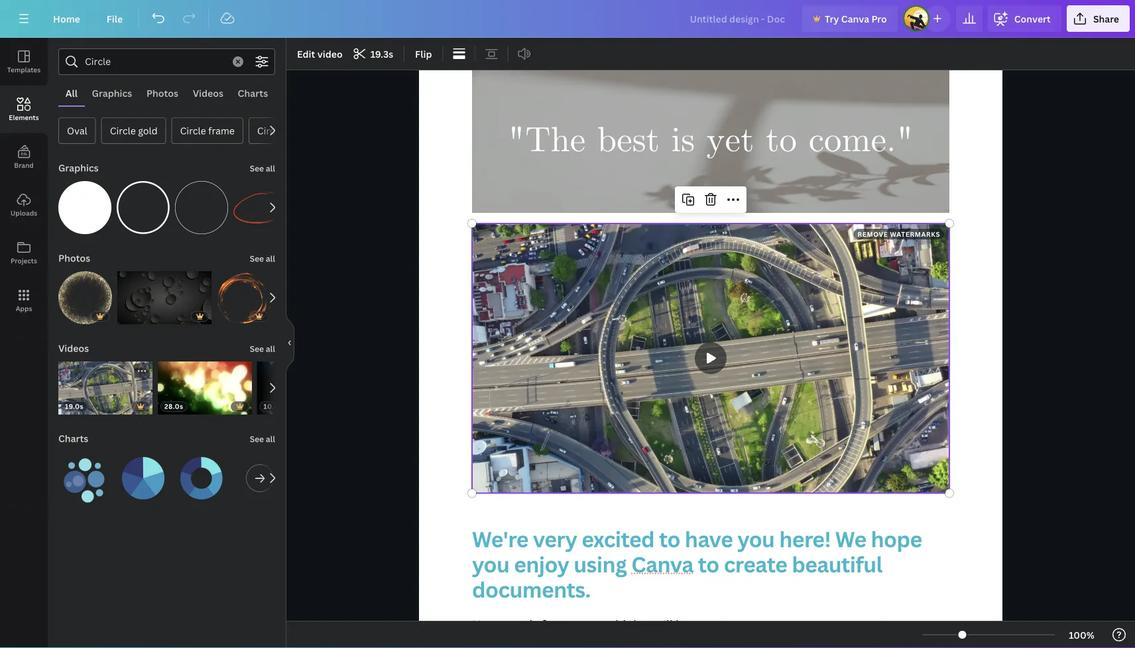 Task type: describe. For each thing, give the bounding box(es) containing it.
circle for circle gold
[[110, 124, 136, 137]]

edit video
[[297, 47, 343, 60]]

circle for circle red
[[257, 124, 283, 137]]

circle frame
[[180, 124, 235, 137]]

is
[[672, 118, 695, 164]]

1 vertical spatial graphics
[[58, 162, 99, 174]]

hide image
[[286, 311, 295, 375]]

2 horizontal spatial to
[[766, 118, 797, 164]]

brand button
[[0, 133, 48, 181]]

frame
[[208, 124, 235, 137]]

19.3s
[[371, 47, 393, 60]]

apps
[[16, 304, 32, 313]]

see all button for graphics
[[249, 155, 277, 181]]

circle red button
[[249, 117, 309, 144]]

0 vertical spatial graphics button
[[85, 80, 139, 105]]

0 horizontal spatial charts button
[[57, 425, 90, 452]]

remove watermarks button
[[854, 229, 945, 239]]

all for charts
[[266, 433, 275, 444]]

yet
[[707, 118, 755, 164]]

see all button for charts
[[249, 425, 277, 452]]

gold
[[138, 124, 158, 137]]

very
[[533, 524, 577, 553]]

uploads button
[[0, 181, 48, 229]]

see all for videos
[[250, 343, 275, 354]]

0 horizontal spatial charts
[[58, 432, 88, 445]]

see for graphics
[[250, 163, 264, 174]]

1 horizontal spatial you
[[738, 524, 775, 553]]

uploads
[[11, 208, 37, 217]]

circle red
[[257, 124, 301, 137]]

here!
[[780, 524, 831, 553]]

have
[[685, 524, 733, 553]]

oval
[[67, 124, 87, 137]]

share button
[[1067, 5, 1130, 32]]

Design title text field
[[680, 5, 797, 32]]

0 vertical spatial graphics
[[92, 87, 132, 99]]

all for graphics
[[266, 163, 275, 174]]

try
[[825, 12, 839, 25]]

all button
[[58, 80, 85, 105]]

see all button for videos
[[249, 335, 277, 362]]

convert button
[[988, 5, 1062, 32]]

templates button
[[0, 38, 48, 86]]

circle gold
[[110, 124, 158, 137]]

10.0s
[[264, 402, 283, 411]]

try canva pro
[[825, 12, 887, 25]]

edit
[[297, 47, 315, 60]]

see for charts
[[250, 433, 264, 444]]

file button
[[96, 5, 133, 32]]

watermarks
[[891, 230, 941, 238]]

canva inside we're very excited to have you here! we hope you enjoy using canva to create beautiful documents.
[[632, 550, 694, 579]]

you'll
[[642, 616, 673, 633]]

1 horizontal spatial videos button
[[186, 80, 231, 105]]

edit video button
[[292, 43, 348, 64]]

1 vertical spatial graphics button
[[57, 155, 100, 181]]

pro
[[872, 12, 887, 25]]

projects button
[[0, 229, 48, 277]]

all for photos
[[266, 253, 275, 264]]

main menu bar
[[0, 0, 1136, 38]]

white circle vector image
[[58, 181, 111, 234]]

excited
[[582, 524, 655, 553]]

beautiful
[[792, 550, 883, 579]]

oval button
[[58, 117, 96, 144]]

here
[[472, 616, 500, 633]]

100%
[[1069, 629, 1095, 641]]

flip
[[415, 47, 432, 60]]

brand
[[14, 161, 34, 169]]

100% button
[[1061, 624, 1104, 645]]

elements button
[[0, 86, 48, 133]]

glowing fire circle image
[[217, 271, 271, 324]]

convert
[[1015, 12, 1051, 25]]

share
[[1094, 12, 1120, 25]]

0 vertical spatial videos
[[193, 87, 224, 99]]

best
[[598, 118, 660, 164]]

all
[[66, 87, 78, 99]]

come."
[[809, 118, 914, 164]]

1 horizontal spatial charts button
[[231, 80, 275, 105]]



Task type: vqa. For each thing, say whether or not it's contained in the screenshot.
first 1 Of 10 from the left
no



Task type: locate. For each thing, give the bounding box(es) containing it.
we're
[[472, 524, 529, 553]]

19.3s button
[[349, 43, 399, 64]]

remove watermarks
[[858, 230, 941, 238]]

canva right try
[[842, 12, 870, 25]]

photos
[[147, 87, 179, 99], [58, 252, 90, 264]]

you right have
[[738, 524, 775, 553]]

0 horizontal spatial photos button
[[57, 245, 92, 271]]

side panel tab list
[[0, 38, 48, 324]]

0 vertical spatial photos
[[147, 87, 179, 99]]

charts button down "19.0s"
[[57, 425, 90, 452]]

1 horizontal spatial to
[[698, 550, 720, 579]]

videos button up circle frame
[[186, 80, 231, 105]]

1 vertical spatial charts button
[[57, 425, 90, 452]]

1 see all from the top
[[250, 163, 275, 174]]

Search elements search field
[[85, 49, 225, 74]]

"the best is yet to come."
[[508, 118, 914, 164]]

canva inside button
[[842, 12, 870, 25]]

0 vertical spatial canva
[[842, 12, 870, 25]]

charts
[[238, 87, 268, 99], [58, 432, 88, 445]]

1 horizontal spatial photos button
[[139, 80, 186, 105]]

hope
[[871, 524, 922, 553]]

you left enjoy
[[472, 550, 510, 579]]

remove
[[858, 230, 889, 238]]

circle left frame
[[180, 124, 206, 137]]

create
[[724, 550, 788, 579]]

you
[[738, 524, 775, 553], [472, 550, 510, 579]]

videos button down the gold circle image
[[57, 335, 90, 362]]

3 see all button from the top
[[249, 335, 277, 362]]

to
[[766, 118, 797, 164], [659, 524, 681, 553], [698, 550, 720, 579]]

to left have
[[659, 524, 681, 553]]

1 vertical spatial canva
[[632, 550, 694, 579]]

see all down 10.0s
[[250, 433, 275, 444]]

file
[[107, 12, 123, 25]]

3 see all from the top
[[250, 343, 275, 354]]

photos button right projects
[[57, 245, 92, 271]]

see
[[250, 163, 264, 174], [250, 253, 264, 264], [250, 343, 264, 354], [250, 433, 264, 444]]

circle for circle frame
[[180, 124, 206, 137]]

using
[[574, 550, 627, 579]]

graphics
[[92, 87, 132, 99], [58, 162, 99, 174]]

videos
[[193, 87, 224, 99], [58, 342, 89, 355]]

0 horizontal spatial videos button
[[57, 335, 90, 362]]

try canva pro button
[[803, 5, 898, 32]]

1 horizontal spatial charts
[[238, 87, 268, 99]]

to left "create"
[[698, 550, 720, 579]]

group
[[58, 173, 111, 234], [117, 173, 170, 234], [175, 173, 228, 234], [233, 181, 287, 234], [58, 263, 112, 324], [117, 263, 212, 324], [217, 263, 271, 324], [58, 444, 111, 505], [117, 444, 170, 505], [175, 444, 228, 505]]

0 vertical spatial photos button
[[139, 80, 186, 105]]

1 vertical spatial videos button
[[57, 335, 90, 362]]

0 horizontal spatial videos
[[58, 342, 89, 355]]

see for photos
[[250, 253, 264, 264]]

see all left hide image
[[250, 343, 275, 354]]

charts button up circle red button
[[231, 80, 275, 105]]

videos up circle frame
[[193, 87, 224, 99]]

all down circle red button
[[266, 163, 275, 174]]

elements
[[9, 113, 39, 122]]

see down 10.0s
[[250, 433, 264, 444]]

gold circle image
[[58, 271, 112, 324]]

we're very excited to have you here! we hope you enjoy using canva to create beautiful documents.
[[472, 524, 927, 604]]

10.0s group
[[257, 362, 351, 415]]

1 all from the top
[[266, 163, 275, 174]]

circle gold button
[[101, 117, 166, 144]]

canva
[[842, 12, 870, 25], [632, 550, 694, 579]]

28.0s
[[164, 402, 183, 411]]

0 horizontal spatial to
[[659, 524, 681, 553]]

see all up glowing fire circle image
[[250, 253, 275, 264]]

4 see from the top
[[250, 433, 264, 444]]

red
[[285, 124, 301, 137]]

are
[[503, 616, 521, 633]]

0 horizontal spatial you
[[472, 550, 510, 579]]

circle left the red
[[257, 124, 283, 137]]

19.0s group
[[58, 354, 152, 415]]

4 all from the top
[[266, 433, 275, 444]]

all down 10.0s
[[266, 433, 275, 444]]

photos button
[[139, 80, 186, 105], [57, 245, 92, 271]]

videos button
[[186, 80, 231, 105], [57, 335, 90, 362]]

see up glowing fire circle image
[[250, 253, 264, 264]]

think
[[611, 616, 639, 633]]

videos down the gold circle image
[[58, 342, 89, 355]]

0 vertical spatial charts
[[238, 87, 268, 99]]

six
[[524, 616, 539, 633]]

19.0s
[[65, 402, 84, 411]]

2 circle from the left
[[180, 124, 206, 137]]

features
[[541, 616, 589, 633]]

charts up circle red button
[[238, 87, 268, 99]]

2 see from the top
[[250, 253, 264, 264]]

see all for charts
[[250, 433, 275, 444]]

photos down the search elements search box
[[147, 87, 179, 99]]

see all down circle red button
[[250, 163, 275, 174]]

1 horizontal spatial canva
[[842, 12, 870, 25]]

1 vertical spatial videos
[[58, 342, 89, 355]]

circle
[[110, 124, 136, 137], [180, 124, 206, 137], [257, 124, 283, 137]]

we
[[592, 616, 608, 633]]

3 see from the top
[[250, 343, 264, 354]]

love:
[[676, 616, 703, 633]]

see left hide image
[[250, 343, 264, 354]]

2 all from the top
[[266, 253, 275, 264]]

all up glowing fire circle image
[[266, 253, 275, 264]]

to right yet at the right top
[[766, 118, 797, 164]]

all left hide image
[[266, 343, 275, 354]]

charts button
[[231, 80, 275, 105], [57, 425, 90, 452]]

0 vertical spatial videos button
[[186, 80, 231, 105]]

graphics button
[[85, 80, 139, 105], [57, 155, 100, 181]]

2 see all from the top
[[250, 253, 275, 264]]

charts down "19.0s"
[[58, 432, 88, 445]]

see all
[[250, 163, 275, 174], [250, 253, 275, 264], [250, 343, 275, 354], [250, 433, 275, 444]]

2 see all button from the top
[[249, 245, 277, 271]]

graphics button down oval button on the left top of the page
[[57, 155, 100, 181]]

4 see all button from the top
[[249, 425, 277, 452]]

28.0s group
[[158, 354, 252, 415]]

1 horizontal spatial circle
[[180, 124, 206, 137]]

flip button
[[410, 43, 437, 64]]

graphics down oval button on the left top of the page
[[58, 162, 99, 174]]

home link
[[42, 5, 91, 32]]

1 horizontal spatial photos
[[147, 87, 179, 99]]

0 horizontal spatial photos
[[58, 252, 90, 264]]

circle left gold
[[110, 124, 136, 137]]

1 see all button from the top
[[249, 155, 277, 181]]

"the
[[508, 118, 586, 164]]

all for videos
[[266, 343, 275, 354]]

3 circle from the left
[[257, 124, 283, 137]]

see all for photos
[[250, 253, 275, 264]]

4 see all from the top
[[250, 433, 275, 444]]

see all for graphics
[[250, 163, 275, 174]]

photos up the gold circle image
[[58, 252, 90, 264]]

all
[[266, 163, 275, 174], [266, 253, 275, 264], [266, 343, 275, 354], [266, 433, 275, 444]]

1 horizontal spatial videos
[[193, 87, 224, 99]]

here are six features we think you'll love:
[[472, 616, 703, 633]]

1 see from the top
[[250, 163, 264, 174]]

1 vertical spatial charts
[[58, 432, 88, 445]]

circle frame button
[[172, 117, 243, 144]]

apps button
[[0, 277, 48, 324]]

see down circle red button
[[250, 163, 264, 174]]

1 vertical spatial photos
[[58, 252, 90, 264]]

home
[[53, 12, 80, 25]]

0 horizontal spatial circle
[[110, 124, 136, 137]]

documents.
[[472, 575, 591, 604]]

enjoy
[[514, 550, 569, 579]]

0 horizontal spatial canva
[[632, 550, 694, 579]]

3 all from the top
[[266, 343, 275, 354]]

video
[[318, 47, 343, 60]]

projects
[[11, 256, 37, 265]]

graphics right all "button"
[[92, 87, 132, 99]]

graphics button right all
[[85, 80, 139, 105]]

1 vertical spatial photos button
[[57, 245, 92, 271]]

templates
[[7, 65, 41, 74]]

canva up you'll in the right bottom of the page
[[632, 550, 694, 579]]

see for videos
[[250, 343, 264, 354]]

2 horizontal spatial circle
[[257, 124, 283, 137]]

1 circle from the left
[[110, 124, 136, 137]]

we
[[836, 524, 867, 553]]

photos button down the search elements search box
[[139, 80, 186, 105]]

see all button
[[249, 155, 277, 181], [249, 245, 277, 271], [249, 335, 277, 362], [249, 425, 277, 452]]

0 vertical spatial charts button
[[231, 80, 275, 105]]

black circles seamless pattern image
[[117, 271, 212, 324]]

see all button for photos
[[249, 245, 277, 271]]



